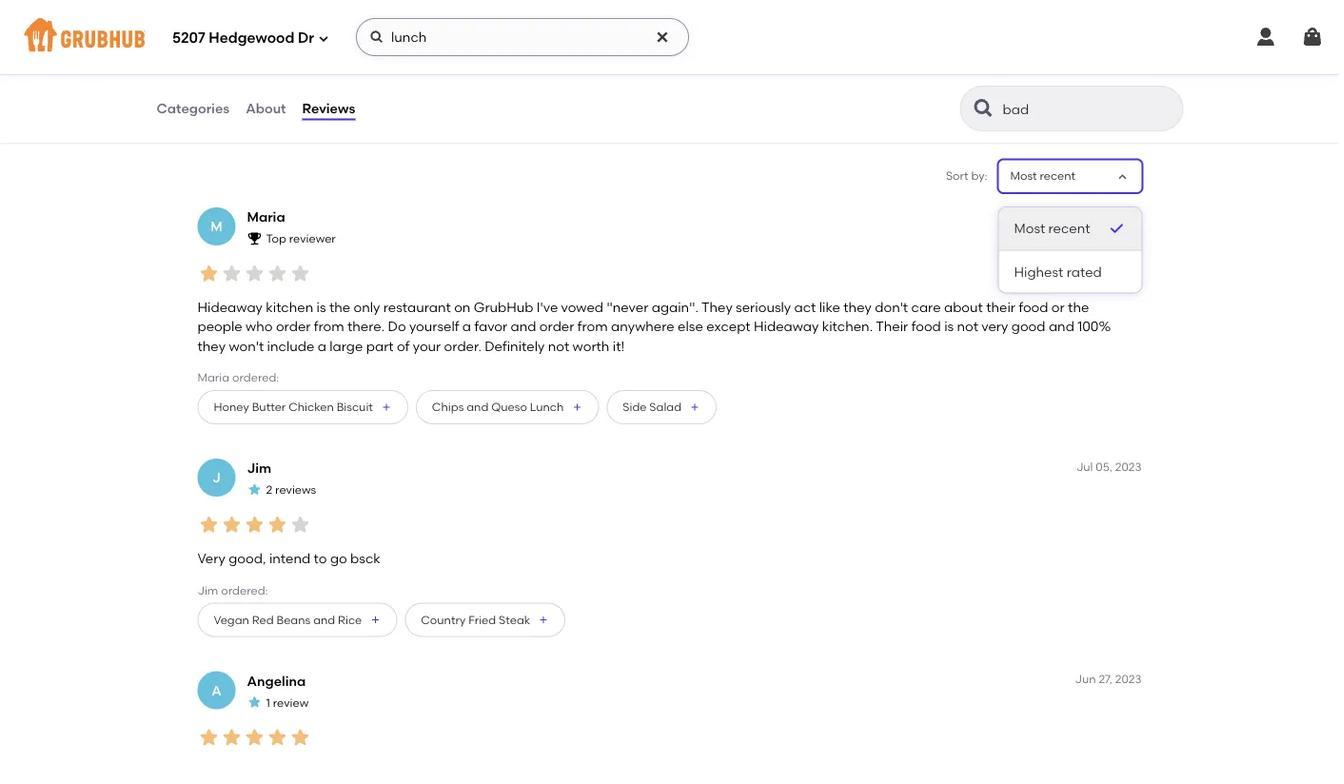Task type: vqa. For each thing, say whether or not it's contained in the screenshot.
$0 Delivery
no



Task type: locate. For each thing, give the bounding box(es) containing it.
highest
[[1014, 264, 1064, 280]]

most up highest
[[1014, 220, 1045, 237]]

j
[[212, 470, 221, 486]]

recent up aug
[[1040, 169, 1076, 183]]

a left large
[[318, 338, 326, 354]]

maria up top
[[247, 209, 285, 225]]

jim
[[247, 460, 272, 477], [198, 583, 218, 597]]

plus icon image inside the vegan red beans and rice button
[[370, 615, 381, 626]]

the right or
[[1068, 299, 1089, 315]]

and up the definitely
[[511, 319, 536, 335]]

recent left the 31,
[[1049, 220, 1091, 237]]

jul
[[1077, 460, 1093, 474]]

0 vertical spatial they
[[844, 299, 872, 315]]

trophy icon image
[[247, 231, 262, 246]]

0 vertical spatial most
[[1011, 169, 1037, 183]]

order down "i've"
[[540, 319, 574, 335]]

aug 31, 2023
[[1074, 208, 1142, 222]]

large
[[330, 338, 363, 354]]

0 horizontal spatial is
[[317, 299, 326, 315]]

order inside the 88 correct order
[[389, 94, 419, 108]]

1 vertical spatial most recent
[[1014, 220, 1091, 237]]

0 vertical spatial most recent
[[1011, 169, 1076, 183]]

honey
[[214, 400, 249, 414]]

0 vertical spatial recent
[[1040, 169, 1076, 183]]

0 horizontal spatial order
[[276, 319, 311, 335]]

recent
[[1040, 169, 1076, 183], [1049, 220, 1091, 237]]

213 ratings
[[209, 20, 277, 36]]

0 vertical spatial ordered:
[[232, 371, 279, 384]]

and
[[511, 319, 536, 335], [1049, 319, 1075, 335], [467, 400, 489, 414], [313, 613, 335, 627]]

food up good
[[1019, 299, 1049, 315]]

1 horizontal spatial is
[[945, 319, 954, 335]]

order
[[389, 94, 419, 108], [276, 319, 311, 335], [540, 319, 574, 335]]

0 horizontal spatial hideaway
[[198, 299, 263, 315]]

very good, intend to go bsck
[[198, 551, 380, 567]]

vowed
[[561, 299, 604, 315]]

1 horizontal spatial maria
[[247, 209, 285, 225]]

1 vertical spatial recent
[[1049, 220, 1091, 237]]

salad
[[650, 400, 682, 414]]

0 horizontal spatial a
[[318, 338, 326, 354]]

rice
[[338, 613, 362, 627]]

plus icon image
[[381, 402, 392, 413], [572, 402, 583, 413], [689, 402, 701, 413], [370, 615, 381, 626], [538, 615, 549, 626]]

1 horizontal spatial order
[[389, 94, 419, 108]]

jim for jim ordered:
[[198, 583, 218, 597]]

hideaway down act
[[754, 319, 819, 335]]

1 horizontal spatial a
[[463, 319, 471, 335]]

0 vertical spatial is
[[317, 299, 326, 315]]

a
[[463, 319, 471, 335], [318, 338, 326, 354]]

0 horizontal spatial from
[[314, 319, 344, 335]]

lunch
[[530, 400, 564, 414]]

jim down very
[[198, 583, 218, 597]]

most recent up aug
[[1011, 169, 1076, 183]]

reviews button
[[301, 74, 356, 143]]

jim for jim
[[247, 460, 272, 477]]

plus icon image inside the country fried steak button
[[538, 615, 549, 626]]

yourself
[[409, 319, 459, 335]]

food down care
[[912, 319, 941, 335]]

vegan red beans and rice button
[[198, 603, 397, 637]]

reviews
[[275, 483, 316, 497]]

maria up honey
[[198, 371, 230, 384]]

1 vertical spatial 2023
[[1116, 460, 1142, 474]]

1 horizontal spatial they
[[844, 299, 872, 315]]

1 vertical spatial jim
[[198, 583, 218, 597]]

1 2023 from the top
[[1116, 208, 1142, 222]]

act
[[794, 299, 816, 315]]

0 vertical spatial jim
[[247, 460, 272, 477]]

2
[[266, 483, 272, 497]]

they up 'kitchen.'
[[844, 299, 872, 315]]

plus icon image right salad
[[689, 402, 701, 413]]

bsck
[[350, 551, 380, 567]]

red
[[252, 613, 274, 627]]

categories
[[157, 100, 230, 116]]

dr
[[298, 30, 314, 47]]

0 vertical spatial a
[[463, 319, 471, 335]]

maria
[[247, 209, 285, 225], [198, 371, 230, 384]]

they
[[702, 299, 733, 315]]

most inside field
[[1011, 169, 1037, 183]]

definitely
[[485, 338, 545, 354]]

27,
[[1099, 673, 1113, 686]]

2023 right 27,
[[1116, 673, 1142, 686]]

0 horizontal spatial they
[[198, 338, 226, 354]]

most recent
[[1011, 169, 1076, 183], [1014, 220, 1091, 237]]

good,
[[229, 551, 266, 567]]

recent inside option
[[1049, 220, 1091, 237]]

plus icon image inside chips and queso lunch button
[[572, 402, 583, 413]]

plus icon image right biscuit
[[381, 402, 392, 413]]

a up order.
[[463, 319, 471, 335]]

from up the worth
[[578, 319, 608, 335]]

1 horizontal spatial jim
[[247, 460, 272, 477]]

jun 27, 2023
[[1075, 673, 1142, 686]]

is down about
[[945, 319, 954, 335]]

side salad
[[623, 400, 682, 414]]

plus icon image right steak
[[538, 615, 549, 626]]

not down about
[[957, 319, 979, 335]]

2023 right the 31,
[[1116, 208, 1142, 222]]

country
[[421, 613, 466, 627]]

maria for maria
[[247, 209, 285, 225]]

from up large
[[314, 319, 344, 335]]

else
[[678, 319, 703, 335]]

caret down icon image
[[1115, 169, 1131, 184]]

star icon image
[[198, 262, 220, 285], [220, 262, 243, 285], [243, 262, 266, 285], [266, 262, 289, 285], [289, 262, 312, 285], [247, 482, 262, 497], [198, 514, 220, 537], [220, 514, 243, 537], [243, 514, 266, 537], [266, 514, 289, 537], [289, 514, 312, 537], [247, 695, 262, 710], [198, 727, 220, 749], [220, 727, 243, 749], [243, 727, 266, 749], [266, 727, 289, 749], [289, 727, 312, 749]]

0 horizontal spatial maria
[[198, 371, 230, 384]]

very
[[198, 551, 226, 567]]

ordered: for kitchen
[[232, 371, 279, 384]]

2 vertical spatial 2023
[[1116, 673, 1142, 686]]

ordered: down good,
[[221, 583, 268, 597]]

recent inside field
[[1040, 169, 1076, 183]]

ordered:
[[232, 371, 279, 384], [221, 583, 268, 597]]

the
[[329, 299, 350, 315], [1068, 299, 1089, 315]]

2023
[[1116, 208, 1142, 222], [1116, 460, 1142, 474], [1116, 673, 1142, 686]]

queso
[[491, 400, 527, 414]]

0 vertical spatial 2023
[[1116, 208, 1142, 222]]

0 vertical spatial food
[[243, 75, 268, 89]]

1 vertical spatial maria
[[198, 371, 230, 384]]

reviews
[[302, 100, 355, 116]]

31,
[[1099, 208, 1113, 222]]

they down people
[[198, 338, 226, 354]]

not
[[957, 319, 979, 335], [548, 338, 570, 354]]

1 horizontal spatial food
[[912, 319, 941, 335]]

1 vertical spatial a
[[318, 338, 326, 354]]

biscuit
[[337, 400, 373, 414]]

won't
[[229, 338, 264, 354]]

is right 'kitchen'
[[317, 299, 326, 315]]

0 vertical spatial hideaway
[[198, 299, 263, 315]]

order up include
[[276, 319, 311, 335]]

plus icon image for vegan red beans and rice
[[370, 615, 381, 626]]

1 the from the left
[[329, 299, 350, 315]]

side salad button
[[607, 390, 717, 425]]

on
[[299, 75, 316, 89]]

ordered: for good,
[[221, 583, 268, 597]]

country fried steak button
[[405, 603, 566, 637]]

the left only
[[329, 299, 350, 315]]

plus icon image for side salad
[[689, 402, 701, 413]]

2 horizontal spatial food
[[1019, 299, 1049, 315]]

84
[[209, 54, 225, 70]]

m
[[211, 218, 223, 235]]

food up about
[[243, 75, 268, 89]]

1 vertical spatial is
[[945, 319, 954, 335]]

fried
[[469, 613, 496, 627]]

plus icon image right rice
[[370, 615, 381, 626]]

1 horizontal spatial not
[[957, 319, 979, 335]]

1 horizontal spatial the
[[1068, 299, 1089, 315]]

213
[[209, 20, 229, 36]]

people
[[198, 319, 243, 335]]

1 vertical spatial they
[[198, 338, 226, 354]]

a
[[212, 683, 222, 699]]

most right by:
[[1011, 169, 1037, 183]]

1
[[266, 696, 270, 710]]

food
[[243, 75, 268, 89], [1019, 299, 1049, 315], [912, 319, 941, 335]]

and right chips in the left of the page
[[467, 400, 489, 414]]

most recent up highest rated
[[1014, 220, 1091, 237]]

only
[[354, 299, 380, 315]]

honey butter chicken biscuit button
[[198, 390, 408, 425]]

0 horizontal spatial the
[[329, 299, 350, 315]]

2 reviews
[[266, 483, 316, 497]]

hideaway
[[198, 299, 263, 315], [754, 319, 819, 335]]

1 horizontal spatial from
[[578, 319, 608, 335]]

plus icon image inside side salad button
[[689, 402, 701, 413]]

plus icon image right lunch
[[572, 402, 583, 413]]

88 correct order
[[389, 54, 432, 108]]

1 vertical spatial ordered:
[[221, 583, 268, 597]]

plus icon image for chips and queso lunch
[[572, 402, 583, 413]]

88
[[389, 54, 405, 70]]

ordered: up butter
[[232, 371, 279, 384]]

0 horizontal spatial not
[[548, 338, 570, 354]]

not left the worth
[[548, 338, 570, 354]]

svg image
[[1255, 26, 1278, 49], [369, 30, 385, 45], [655, 30, 670, 45], [318, 33, 329, 44]]

0 horizontal spatial jim
[[198, 583, 218, 597]]

Sort by: field
[[1011, 168, 1076, 185]]

1 vertical spatial most
[[1014, 220, 1045, 237]]

jim up 2
[[247, 460, 272, 477]]

0 vertical spatial maria
[[247, 209, 285, 225]]

order down correct on the top of page
[[389, 94, 419, 108]]

hideaway up people
[[198, 299, 263, 315]]

1 vertical spatial hideaway
[[754, 319, 819, 335]]

2023 right 05,
[[1116, 460, 1142, 474]]

seriously
[[736, 299, 791, 315]]

0 horizontal spatial food
[[243, 75, 268, 89]]

plus icon image inside honey butter chicken biscuit button
[[381, 402, 392, 413]]

2 2023 from the top
[[1116, 460, 1142, 474]]



Task type: describe. For each thing, give the bounding box(es) containing it.
on
[[454, 299, 471, 315]]

2023 for hideaway kitchen is the only restaurant on grubhub i've vowed "never again". they seriously act like they don't care about their food or the people who order from there. do yourself a favor and order from anywhere else except hideaway kitchen. their food is not very good and 100% they won't include a large part of your order. definitely not worth it!
[[1116, 208, 1142, 222]]

vegan
[[214, 613, 249, 627]]

it!
[[613, 338, 625, 354]]

do
[[388, 319, 406, 335]]

1 vertical spatial food
[[1019, 299, 1049, 315]]

hedgewood
[[209, 30, 295, 47]]

delivery
[[299, 94, 342, 108]]

review
[[273, 696, 309, 710]]

their
[[986, 299, 1016, 315]]

5207 hedgewood dr
[[172, 30, 314, 47]]

who
[[246, 319, 273, 335]]

don't
[[875, 299, 908, 315]]

very
[[982, 319, 1009, 335]]

2 vertical spatial food
[[912, 319, 941, 335]]

by:
[[971, 169, 988, 183]]

reviewer
[[289, 232, 336, 246]]

part
[[366, 338, 394, 354]]

rated
[[1067, 264, 1102, 280]]

05,
[[1096, 460, 1113, 474]]

correct
[[389, 75, 432, 89]]

good
[[1012, 319, 1046, 335]]

highest rated
[[1014, 264, 1102, 280]]

most recent option
[[999, 208, 1142, 251]]

check icon image
[[1108, 219, 1127, 238]]

angelina
[[247, 673, 306, 689]]

except
[[707, 319, 751, 335]]

country fried steak
[[421, 613, 530, 627]]

most recent inside option
[[1014, 220, 1091, 237]]

good
[[209, 75, 240, 89]]

categories button
[[156, 74, 231, 143]]

search icon image
[[972, 97, 995, 120]]

to
[[314, 551, 327, 567]]

beans
[[277, 613, 311, 627]]

top reviewer
[[266, 232, 336, 246]]

time
[[318, 75, 343, 89]]

plus icon image for country fried steak
[[538, 615, 549, 626]]

of
[[397, 338, 410, 354]]

there.
[[347, 319, 385, 335]]

about
[[944, 299, 983, 315]]

like
[[819, 299, 841, 315]]

favor
[[474, 319, 508, 335]]

go
[[330, 551, 347, 567]]

grubhub
[[474, 299, 534, 315]]

100%
[[1078, 319, 1111, 335]]

3 2023 from the top
[[1116, 673, 1142, 686]]

kitchen.
[[822, 319, 873, 335]]

jun
[[1075, 673, 1096, 686]]

honey butter chicken biscuit
[[214, 400, 373, 414]]

and left rice
[[313, 613, 335, 627]]

84 good food
[[209, 54, 268, 89]]

your
[[413, 338, 441, 354]]

order.
[[444, 338, 482, 354]]

include
[[267, 338, 314, 354]]

1 vertical spatial not
[[548, 338, 570, 354]]

ratings
[[232, 20, 277, 36]]

2 from from the left
[[578, 319, 608, 335]]

kitchen
[[266, 299, 313, 315]]

aug
[[1074, 208, 1096, 222]]

2023 for very good, intend to go bsck
[[1116, 460, 1142, 474]]

jul 05, 2023
[[1077, 460, 1142, 474]]

most inside option
[[1014, 220, 1045, 237]]

1 review
[[266, 696, 309, 710]]

about button
[[245, 74, 287, 143]]

"never
[[607, 299, 649, 315]]

chips
[[432, 400, 464, 414]]

anywhere
[[611, 319, 675, 335]]

vegan red beans and rice
[[214, 613, 362, 627]]

top
[[266, 232, 286, 246]]

1 from from the left
[[314, 319, 344, 335]]

Search for food, convenience, alcohol... search field
[[356, 18, 689, 56]]

sort
[[946, 169, 969, 183]]

svg image
[[1301, 26, 1324, 49]]

2 horizontal spatial order
[[540, 319, 574, 335]]

2 the from the left
[[1068, 299, 1089, 315]]

maria for maria ordered:
[[198, 371, 230, 384]]

5207
[[172, 30, 205, 47]]

main navigation navigation
[[0, 0, 1339, 74]]

about
[[246, 100, 286, 116]]

sort by:
[[946, 169, 988, 183]]

side
[[623, 400, 647, 414]]

Search Hideaway Kitchen & Bar search field
[[1001, 100, 1147, 118]]

and down or
[[1049, 319, 1075, 335]]

again".
[[652, 299, 699, 315]]

96 on time delivery
[[299, 54, 343, 108]]

plus icon image for honey butter chicken biscuit
[[381, 402, 392, 413]]

96
[[299, 54, 315, 70]]

0 vertical spatial not
[[957, 319, 979, 335]]

hideaway kitchen is the only restaurant on grubhub i've vowed "never again". they seriously act like they don't care about their food or the people who order from there. do yourself a favor and order from anywhere else except hideaway kitchen. their food is not very good and 100% they won't include a large part of your order. definitely not worth it!
[[198, 299, 1111, 354]]

jim ordered:
[[198, 583, 268, 597]]

food inside 84 good food
[[243, 75, 268, 89]]

worth
[[573, 338, 610, 354]]

chicken
[[289, 400, 334, 414]]

restaurant
[[383, 299, 451, 315]]

or
[[1052, 299, 1065, 315]]

1 horizontal spatial hideaway
[[754, 319, 819, 335]]

intend
[[269, 551, 311, 567]]



